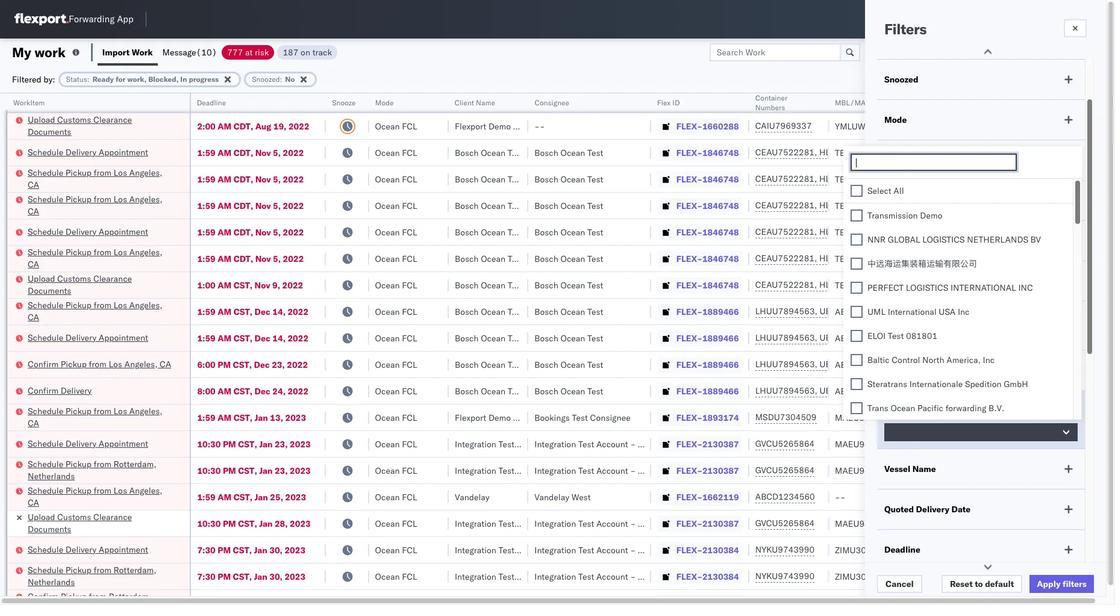 Task type: vqa. For each thing, say whether or not it's contained in the screenshot.
middle 10:30
yes



Task type: describe. For each thing, give the bounding box(es) containing it.
message (10)
[[162, 47, 217, 58]]

5 am from the top
[[218, 227, 232, 238]]

from for confirm pickup from rotterdam, netherlands link
[[89, 592, 107, 602]]

1 schedule pickup from los angeles, ca button from the top
[[28, 167, 174, 192]]

jan for schedule pickup from rotterdam, netherlands button related to 7:30 pm cst, jan 30, 2023
[[254, 572, 267, 583]]

integration test account - karl lagerfeld for the schedule delivery appointment button related to 10:30 pm cst, jan 23, 2023
[[535, 439, 692, 450]]

1 7:30 pm cst, jan 30, 2023 from the top
[[197, 545, 306, 556]]

8:00 am cst, dec 24, 2022
[[197, 386, 309, 397]]

schedule pickup from los angeles, ca for 2nd "schedule pickup from los angeles, ca" button from the top of the page schedule pickup from los angeles, ca link
[[28, 194, 162, 217]]

flex-1662119
[[677, 492, 739, 503]]

3 2130387 from the top
[[703, 519, 739, 529]]

3 upload customs clearance documents link from the top
[[28, 511, 174, 536]]

6 schedule pickup from los angeles, ca button from the top
[[28, 485, 174, 510]]

departure port
[[885, 195, 946, 206]]

ceau7522281, hlxu6269489, hlxu8034992 for 4th "schedule pickup from los angeles, ca" button from the bottom
[[756, 253, 943, 264]]

choi
[[1026, 439, 1044, 450]]

msdu7304509
[[756, 412, 817, 423]]

by:
[[44, 74, 55, 85]]

3 flex-2130387 from the top
[[677, 519, 739, 529]]

jan for 1st "schedule pickup from los angeles, ca" button from the bottom of the page
[[255, 492, 268, 503]]

2 uetu5238478 from the top
[[820, 333, 879, 344]]

quoted
[[885, 504, 914, 515]]

2 schedule pickup from los angeles, ca button from the top
[[28, 193, 174, 218]]

rotterdam, for 7:30 pm cst, jan 30, 2023
[[114, 565, 156, 576]]

schedule pickup from rotterdam, netherlands for 10:30 pm cst, jan 23, 2023
[[28, 459, 156, 482]]

savant for ceau7522281, hlxu6269489, hlxu8034992
[[1016, 200, 1042, 211]]

confirm pickup from los angeles, ca button
[[28, 358, 171, 372]]

resize handle column header for mode
[[435, 93, 449, 606]]

5 appointment from the top
[[99, 545, 148, 555]]

from for schedule pickup from los angeles, ca link corresponding to first "schedule pickup from los angeles, ca" button from the top
[[94, 167, 111, 178]]

1 schedule delivery appointment from the top
[[28, 147, 148, 158]]

2 lhuu7894563, from the top
[[756, 333, 818, 344]]

dec left 24,
[[255, 386, 271, 397]]

fcl for schedule pickup from los angeles, ca link related to 5th "schedule pickup from los angeles, ca" button
[[402, 413, 417, 423]]

on
[[301, 47, 310, 58]]

date
[[952, 504, 971, 515]]

fcl for 2nd "schedule pickup from los angeles, ca" button from the top of the page schedule pickup from los angeles, ca link
[[402, 200, 417, 211]]

2 am from the top
[[218, 147, 232, 158]]

flex- for 2:00 am cdt, aug 19, 2022 the "upload customs clearance documents" link
[[677, 121, 703, 132]]

5 schedule pickup from los angeles, ca button from the top
[[28, 405, 174, 431]]

2 nyku9743990 from the top
[[756, 571, 815, 582]]

schedule pickup from rotterdam, netherlands link for 7:30
[[28, 564, 174, 589]]

rotterdam, for 10:30 pm cst, jan 23, 2023
[[114, 459, 156, 470]]

jan for the schedule delivery appointment button related to 10:30 pm cst, jan 23, 2023
[[259, 439, 273, 450]]

fcl for fourth "schedule pickup from los angeles, ca" button from the top schedule pickup from los angeles, ca link
[[402, 306, 417, 317]]

10:30 pm cst, jan 28, 2023
[[197, 519, 311, 529]]

upload customs clearance documents button for 1:00 am cst, nov 9, 2022
[[28, 273, 174, 298]]

2 hlxu8034992 from the top
[[884, 174, 943, 184]]

3 hlxu8034992 from the top
[[884, 200, 943, 211]]

track
[[313, 47, 332, 58]]

maeu9408431 for schedule delivery appointment
[[835, 439, 896, 450]]

omkar savant for ceau7522281, hlxu6269489, hlxu8034992
[[989, 200, 1042, 211]]

9 ocean fcl from the top
[[375, 333, 417, 344]]

integration for schedule pickup from rotterdam, netherlands link related to 10:30
[[535, 466, 576, 476]]

25,
[[270, 492, 283, 503]]

3 integration test account - karl lagerfeld from the top
[[535, 519, 692, 529]]

1 7:30 from the top
[[197, 545, 216, 556]]

10 resize handle column header from the left
[[1048, 93, 1062, 606]]

6:00
[[197, 360, 216, 370]]

11 am from the top
[[218, 413, 232, 423]]

for
[[116, 74, 126, 83]]

cancel
[[886, 579, 914, 590]]

schedule delivery appointment for 10:30 pm cst, jan 23, 2023
[[28, 438, 148, 449]]

bv
[[1031, 234, 1042, 245]]

no
[[285, 74, 295, 83]]

1 gaurav jawla from the top
[[989, 147, 1039, 158]]

savant for lhuu7894563, uetu5238478
[[1016, 360, 1042, 370]]

snoozed : no
[[252, 74, 295, 83]]

6 am from the top
[[218, 253, 232, 264]]

final port
[[885, 276, 924, 287]]

5 schedule delivery appointment link from the top
[[28, 544, 148, 556]]

3 uetu5238478 from the top
[[820, 359, 879, 370]]

7 ocean fcl from the top
[[375, 280, 417, 291]]

dec up the 6:00 pm cst, dec 23, 2022 in the bottom of the page
[[255, 333, 271, 344]]

2 5, from the top
[[273, 174, 281, 185]]

2 7:30 pm cst, jan 30, 2023 from the top
[[197, 572, 306, 583]]

america,
[[947, 355, 981, 366]]

trans
[[868, 403, 889, 414]]

documents for 2:00
[[28, 126, 71, 137]]

final
[[885, 276, 905, 287]]

karl for the schedule delivery appointment button related to 10:30 pm cst, jan 23, 2023
[[638, 439, 654, 450]]

12 am from the top
[[218, 492, 232, 503]]

7 schedule from the top
[[28, 332, 63, 343]]

3 lagerfeld from the top
[[656, 519, 692, 529]]

187 on track
[[283, 47, 332, 58]]

4 ceau7522281, from the top
[[756, 227, 818, 237]]

5 schedule delivery appointment button from the top
[[28, 544, 148, 557]]

17 fcl from the top
[[402, 545, 417, 556]]

1 2130384 from the top
[[703, 545, 739, 556]]

jan for 5th "schedule pickup from los angeles, ca" button
[[255, 413, 268, 423]]

aug
[[255, 121, 271, 132]]

upload for 1:00 am cst, nov 9, 2022
[[28, 273, 55, 284]]

test inside list box
[[888, 331, 904, 342]]

3 5, from the top
[[273, 200, 281, 211]]

work,
[[127, 74, 147, 83]]

id
[[673, 98, 680, 107]]

work
[[132, 47, 153, 58]]

port for departure port
[[928, 195, 946, 206]]

flexport for --
[[455, 121, 487, 132]]

deadline button
[[191, 96, 314, 108]]

carrier
[[885, 365, 913, 376]]

flex- for 4th "schedule pickup from los angeles, ca" button from the bottom schedule pickup from los angeles, ca link
[[677, 253, 703, 264]]

confirm pickup from rotterdam, netherlands button
[[28, 591, 174, 606]]

ceau7522281, hlxu6269489, hlxu8034992 for first "schedule pickup from los angeles, ca" button from the top
[[756, 174, 943, 184]]

lagerfeld for schedule pickup from rotterdam, netherlands link associated with 7:30
[[656, 572, 692, 583]]

3 flex-1889466 from the top
[[677, 360, 739, 370]]

0 horizontal spatial inc
[[958, 307, 970, 318]]

1 zimu3048342 from the top
[[835, 545, 893, 556]]

schedule delivery appointment for 1:59 am cdt, nov 5, 2022
[[28, 226, 148, 237]]

1 uetu5238478 from the top
[[820, 306, 879, 317]]

gaurav jawla for schedule pickup from los angeles, ca
[[989, 174, 1039, 185]]

quoted delivery date
[[885, 504, 971, 515]]

upload for 2:00 am cdt, aug 19, 2022
[[28, 114, 55, 125]]

3 upload customs clearance documents from the top
[[28, 512, 132, 535]]

spedition
[[965, 379, 1002, 390]]

5 hlxu8034992 from the top
[[884, 253, 943, 264]]

confirm pickup from rotterdam, netherlands
[[28, 592, 152, 606]]

filtered by:
[[12, 74, 55, 85]]

confirm for confirm delivery
[[28, 385, 59, 396]]

workitem
[[13, 98, 45, 107]]

action
[[1073, 47, 1100, 58]]

karl for schedule pickup from rotterdam, netherlands button corresponding to 10:30 pm cst, jan 23, 2023
[[638, 466, 654, 476]]

3 karl from the top
[[638, 519, 654, 529]]

container numbers
[[756, 93, 788, 112]]

5 5, from the top
[[273, 253, 281, 264]]

1 vertical spatial --
[[835, 492, 846, 503]]

netherlands inside confirm pickup from rotterdam, netherlands
[[28, 604, 75, 606]]

9 1:59 from the top
[[197, 492, 216, 503]]

netherlands
[[968, 234, 1029, 245]]

rotterdam, inside confirm pickup from rotterdam, netherlands
[[109, 592, 152, 602]]

4 schedule pickup from los angeles, ca button from the top
[[28, 299, 174, 325]]

documents for 1:00
[[28, 285, 71, 296]]

2 flex- from the top
[[677, 147, 703, 158]]

snoozed for snoozed : no
[[252, 74, 280, 83]]

3 lhuu7894563, uetu5238478 from the top
[[756, 359, 879, 370]]

mbl/mawb
[[835, 98, 877, 107]]

2 test123456 from the top
[[835, 174, 886, 185]]

west
[[572, 492, 591, 503]]

my work
[[12, 44, 66, 61]]

flex-2130387 for schedule pickup from rotterdam, netherlands
[[677, 466, 739, 476]]

schedule pickup from los angeles, ca link for 2nd "schedule pickup from los angeles, ca" button from the top of the page
[[28, 193, 174, 217]]

11 flex- from the top
[[677, 386, 703, 397]]

1:00 am cst, nov 9, 2022
[[197, 280, 303, 291]]

internationale
[[910, 379, 963, 390]]

batch action button
[[1029, 43, 1108, 61]]

mode inside mode button
[[375, 98, 394, 107]]

2 30, from the top
[[270, 572, 283, 583]]

in
[[180, 74, 187, 83]]

fcl for schedule pickup from los angeles, ca link for 1st "schedule pickup from los angeles, ca" button from the bottom of the page
[[402, 492, 417, 503]]

baltic
[[868, 355, 890, 366]]

confirm for confirm pickup from los angeles, ca
[[28, 359, 59, 370]]

2:00 am cdt, aug 19, 2022
[[197, 121, 310, 132]]

mode button
[[369, 96, 437, 108]]

14, for schedule delivery appointment
[[273, 333, 286, 344]]

1 horizontal spatial client name
[[885, 155, 935, 166]]

resize handle column header for container numbers
[[815, 93, 829, 606]]

confirm pickup from los angeles, ca
[[28, 359, 171, 370]]

dec up the 8:00 am cst, dec 24, 2022
[[254, 360, 270, 370]]

3 abcdefg78456546 from the top
[[835, 360, 916, 370]]

1 lhuu7894563, uetu5238478 from the top
[[756, 306, 879, 317]]

3 upload from the top
[[28, 512, 55, 523]]

10 schedule from the top
[[28, 459, 63, 470]]

6 flex-1846748 from the top
[[677, 280, 739, 291]]

schedule pickup from los angeles, ca link for 1st "schedule pickup from los angeles, ca" button from the bottom of the page
[[28, 485, 174, 509]]

6 cdt, from the top
[[234, 253, 253, 264]]

17 ocean fcl from the top
[[375, 545, 417, 556]]

jawla for schedule pickup from los angeles, ca
[[1018, 174, 1039, 185]]

13,
[[270, 413, 283, 423]]

1 lhuu7894563, from the top
[[756, 306, 818, 317]]

10 am from the top
[[218, 386, 232, 397]]

flex
[[657, 98, 671, 107]]

1 gaurav from the top
[[989, 147, 1016, 158]]

upload customs clearance documents for 2:00 am cdt, aug 19, 2022
[[28, 114, 132, 137]]

2 1889466 from the top
[[703, 333, 739, 344]]

eloi test 081801
[[868, 331, 938, 342]]

schedule pickup from rotterdam, netherlands button for 10:30 pm cst, jan 23, 2023
[[28, 458, 174, 484]]

schedule pickup from rotterdam, netherlands button for 7:30 pm cst, jan 30, 2023
[[28, 564, 174, 590]]

4 5, from the top
[[273, 227, 281, 238]]

10:30 for schedule delivery appointment
[[197, 439, 221, 450]]

status
[[66, 74, 87, 83]]

gmbh
[[1004, 379, 1029, 390]]

gvcu5265864 for schedule pickup from rotterdam, netherlands
[[756, 465, 815, 476]]

17 flex- from the top
[[677, 545, 703, 556]]

vandelay west
[[535, 492, 591, 503]]

7 1:59 from the top
[[197, 333, 216, 344]]

apply
[[1037, 579, 1061, 590]]

jan for schedule pickup from rotterdam, netherlands button corresponding to 10:30 pm cst, jan 23, 2023
[[259, 466, 273, 476]]

bookings
[[535, 413, 570, 423]]

4 abcdefg78456546 from the top
[[835, 386, 916, 397]]

5 1:59 am cdt, nov 5, 2022 from the top
[[197, 253, 304, 264]]

lagerfeld for schedule pickup from rotterdam, netherlands link related to 10:30
[[656, 466, 692, 476]]

1 1889466 from the top
[[703, 306, 739, 317]]

inc
[[1019, 283, 1033, 294]]

from for confirm pickup from los angeles, ca link
[[89, 359, 107, 370]]

control
[[892, 355, 921, 366]]

upload customs clearance documents link for 2:00 am cdt, aug 19, 2022
[[28, 114, 174, 138]]

2 schedule from the top
[[28, 167, 63, 178]]

terminal (firms code)
[[885, 316, 954, 336]]

maeu9408431 for schedule pickup from rotterdam, netherlands
[[835, 466, 896, 476]]

flex- for schedule pickup from rotterdam, netherlands link associated with 7:30
[[677, 572, 703, 583]]

flexport demo consignee for bookings
[[455, 413, 554, 423]]

1 vertical spatial mode
[[885, 115, 907, 125]]

name inside button
[[476, 98, 496, 107]]

default
[[986, 579, 1015, 590]]

3 1846748 from the top
[[703, 200, 739, 211]]

0 horizontal spatial --
[[535, 121, 545, 132]]

1 jawla from the top
[[1018, 147, 1039, 158]]

abcd1234560
[[756, 492, 815, 503]]

gvcu5265864 for schedule delivery appointment
[[756, 439, 815, 450]]

6 ocean fcl from the top
[[375, 253, 417, 264]]

resize handle column header for deadline
[[312, 93, 326, 606]]

appointment for 10:30 pm cst, jan 23, 2023
[[99, 438, 148, 449]]

1 vertical spatial deadline
[[885, 545, 921, 556]]

3 ceau7522281, from the top
[[756, 200, 818, 211]]

16 ocean fcl from the top
[[375, 519, 417, 529]]

cancel button
[[878, 576, 923, 594]]

steratrans internationale spedition gmbh
[[868, 379, 1029, 390]]

(firms
[[922, 316, 954, 327]]

1 schedule from the top
[[28, 147, 63, 158]]

13 schedule from the top
[[28, 565, 63, 576]]

blocked,
[[148, 74, 179, 83]]

perfect logistics international inc
[[868, 283, 1033, 294]]

international
[[888, 307, 937, 318]]

lagerfeld for 10:30 pm cst, jan 23, 2023's schedule delivery appointment link
[[656, 439, 692, 450]]

6 ceau7522281, from the top
[[756, 280, 818, 291]]

23, for schedule delivery appointment
[[275, 439, 288, 450]]

risk
[[255, 47, 269, 58]]

pacific
[[918, 403, 944, 414]]

1 vertical spatial client
[[885, 155, 909, 166]]

flex id
[[657, 98, 680, 107]]

4 lhuu7894563, from the top
[[756, 386, 818, 397]]

at
[[245, 47, 253, 58]]

demo for flex-1893174
[[489, 413, 511, 423]]

1 horizontal spatial inc
[[983, 355, 995, 366]]

4 1:59 from the top
[[197, 227, 216, 238]]

jawla for schedule delivery appointment
[[1018, 227, 1039, 238]]

port for final port
[[907, 276, 924, 287]]

11 schedule from the top
[[28, 485, 63, 496]]

1 flex-1846748 from the top
[[677, 147, 739, 158]]

mbl/mawb numbers button
[[829, 96, 971, 108]]

container
[[756, 93, 788, 102]]

schedule pickup from los angeles, ca link for first "schedule pickup from los angeles, ca" button from the top
[[28, 167, 174, 191]]

flex- for schedule pickup from rotterdam, netherlands link related to 10:30
[[677, 466, 703, 476]]

4 cdt, from the top
[[234, 200, 253, 211]]

agen
[[1097, 439, 1116, 450]]

vessel name
[[885, 464, 936, 475]]

batch action
[[1048, 47, 1100, 58]]

3 gvcu5265864 from the top
[[756, 518, 815, 529]]

2 flex-1846748 from the top
[[677, 174, 739, 185]]

1 ceau7522281, hlxu6269489, hlxu8034992 from the top
[[756, 147, 943, 158]]

5 schedule delivery appointment from the top
[[28, 545, 148, 555]]

integration for 10:30 pm cst, jan 23, 2023's schedule delivery appointment link
[[535, 439, 576, 450]]

caiu7969337
[[756, 121, 812, 131]]

16 fcl from the top
[[402, 519, 417, 529]]

2 1846748 from the top
[[703, 174, 739, 185]]

b.v.
[[989, 403, 1005, 414]]



Task type: locate. For each thing, give the bounding box(es) containing it.
4 lagerfeld from the top
[[656, 545, 692, 556]]

19,
[[273, 121, 287, 132]]

0 vertical spatial upload customs clearance documents button
[[28, 114, 174, 139]]

test123456
[[835, 147, 886, 158], [835, 174, 886, 185], [835, 200, 886, 211], [835, 227, 886, 238], [835, 253, 886, 264], [835, 280, 886, 291]]

2130387 for schedule delivery appointment
[[703, 439, 739, 450]]

187
[[283, 47, 299, 58]]

schedule delivery appointment button for 1:59 am cdt, nov 5, 2022
[[28, 226, 148, 239]]

hlxu6269489, down nnr
[[820, 253, 881, 264]]

schedule pickup from los angeles, ca for schedule pickup from los angeles, ca link corresponding to first "schedule pickup from los angeles, ca" button from the top
[[28, 167, 162, 190]]

hlxu6269489, down ymluw236679313
[[820, 147, 881, 158]]

1 vertical spatial maeu9408431
[[835, 466, 896, 476]]

1 vertical spatial upload customs clearance documents button
[[28, 273, 174, 298]]

2 upload customs clearance documents from the top
[[28, 273, 132, 296]]

28,
[[275, 519, 288, 529]]

from for 4th "schedule pickup from los angeles, ca" button from the bottom schedule pickup from los angeles, ca link
[[94, 247, 111, 258]]

2 clearance from the top
[[93, 273, 132, 284]]

confirm delivery
[[28, 385, 92, 396]]

10:30 pm cst, jan 23, 2023 down 1:59 am cst, jan 13, 2023
[[197, 439, 311, 450]]

from inside confirm pickup from rotterdam, netherlands
[[89, 592, 107, 602]]

numbers down container
[[756, 103, 785, 112]]

dec down the 1:00 am cst, nov 9, 2022
[[255, 306, 271, 317]]

uetu5238478 up baltic
[[820, 333, 879, 344]]

7 am from the top
[[218, 280, 232, 291]]

ceau7522281, hlxu6269489, hlxu8034992 down ymluw236679313
[[756, 147, 943, 158]]

1 vertical spatial flexport
[[455, 413, 487, 423]]

0 horizontal spatial client name
[[455, 98, 496, 107]]

omkar up gmbh
[[989, 360, 1014, 370]]

2130387 for schedule pickup from rotterdam, netherlands
[[703, 466, 739, 476]]

1 vertical spatial clearance
[[93, 273, 132, 284]]

4 integration test account - karl lagerfeld from the top
[[535, 545, 692, 556]]

lagerfeld
[[656, 439, 692, 450], [656, 466, 692, 476], [656, 519, 692, 529], [656, 545, 692, 556], [656, 572, 692, 583]]

fcl for 10:30 pm cst, jan 23, 2023's schedule delivery appointment link
[[402, 439, 417, 450]]

customs
[[57, 114, 91, 125], [57, 273, 91, 284], [57, 512, 91, 523]]

flex- for 10:30 pm cst, jan 23, 2023's schedule delivery appointment link
[[677, 439, 703, 450]]

hlxu8034992
[[884, 147, 943, 158], [884, 174, 943, 184], [884, 200, 943, 211], [884, 227, 943, 237], [884, 253, 943, 264], [884, 280, 943, 291]]

1 vertical spatial flex-2130387
[[677, 466, 739, 476]]

8 ocean fcl from the top
[[375, 306, 417, 317]]

inc up spedition
[[983, 355, 995, 366]]

reset to default button
[[942, 576, 1023, 594]]

10:30 pm cst, jan 23, 2023 for schedule delivery appointment
[[197, 439, 311, 450]]

global
[[888, 234, 921, 245]]

demo for flex-1660288
[[489, 121, 511, 132]]

maeu9408431
[[835, 439, 896, 450], [835, 466, 896, 476], [835, 519, 896, 529]]

gvcu5265864
[[756, 439, 815, 450], [756, 465, 815, 476], [756, 518, 815, 529]]

vandelay for vandelay west
[[535, 492, 570, 503]]

1 vertical spatial flexport demo consignee
[[455, 413, 554, 423]]

1 flex-2130387 from the top
[[677, 439, 739, 450]]

1893174
[[703, 413, 739, 423]]

2 : from the left
[[280, 74, 282, 83]]

777 at risk
[[227, 47, 269, 58]]

netherlands for 10:30
[[28, 471, 75, 482]]

confirm delivery link
[[28, 385, 92, 397]]

2130387 down the 1893174
[[703, 439, 739, 450]]

0 horizontal spatial deadline
[[197, 98, 226, 107]]

0 vertical spatial 2130384
[[703, 545, 739, 556]]

2 appointment from the top
[[99, 226, 148, 237]]

flex-1889466
[[677, 306, 739, 317], [677, 333, 739, 344], [677, 360, 739, 370], [677, 386, 739, 397]]

flexport. image
[[14, 13, 69, 25]]

3 schedule delivery appointment from the top
[[28, 332, 148, 343]]

demo down the client name button
[[489, 121, 511, 132]]

1:59 am cst, jan 13, 2023
[[197, 413, 306, 423]]

schedule pickup from los angeles, ca for fourth "schedule pickup from los angeles, ca" button from the top schedule pickup from los angeles, ca link
[[28, 300, 162, 323]]

flex- for fourth "schedule pickup from los angeles, ca" button from the top schedule pickup from los angeles, ca link
[[677, 306, 703, 317]]

0 vertical spatial flex-2130387
[[677, 439, 739, 450]]

client name
[[455, 98, 496, 107], [885, 155, 935, 166]]

5 lagerfeld from the top
[[656, 572, 692, 583]]

14 ocean fcl from the top
[[375, 466, 417, 476]]

1:59 am cst, dec 14, 2022 up the 6:00 pm cst, dec 23, 2022 in the bottom of the page
[[197, 333, 309, 344]]

savant up bv
[[1016, 200, 1042, 211]]

schedule pickup from rotterdam, netherlands
[[28, 459, 156, 482], [28, 565, 156, 588]]

abcdefg78456546 up trans
[[835, 386, 916, 397]]

schedule delivery appointment button for 1:59 am cst, dec 14, 2022
[[28, 332, 148, 345]]

1 vertical spatial 7:30
[[197, 572, 216, 583]]

0 vertical spatial port
[[928, 195, 946, 206]]

test123456 down nnr
[[835, 253, 886, 264]]

clearance for 1:00 am cst, nov 9, 2022
[[93, 273, 132, 284]]

ceau7522281, hlxu6269489, hlxu8034992 down nnr
[[756, 253, 943, 264]]

2 upload customs clearance documents button from the top
[[28, 273, 174, 298]]

inc right usa at the bottom right of page
[[958, 307, 970, 318]]

ocean inside list box
[[891, 403, 916, 414]]

baltic control north america, inc
[[868, 355, 995, 366]]

from for schedule pickup from los angeles, ca link for 1st "schedule pickup from los angeles, ca" button from the bottom of the page
[[94, 485, 111, 496]]

demo inside list box
[[921, 210, 943, 221]]

1 vertical spatial schedule pickup from rotterdam, netherlands
[[28, 565, 156, 588]]

5 ceau7522281, hlxu6269489, hlxu8034992 from the top
[[756, 253, 943, 264]]

omkar savant up gmbh
[[989, 360, 1042, 370]]

maeu9408431 up quoted
[[835, 466, 896, 476]]

0 vertical spatial 10:30 pm cst, jan 23, 2023
[[197, 439, 311, 450]]

:
[[87, 74, 89, 83], [280, 74, 282, 83]]

flexport for bookings test consignee
[[455, 413, 487, 423]]

1 vertical spatial demo
[[921, 210, 943, 221]]

1 schedule pickup from los angeles, ca from the top
[[28, 167, 162, 190]]

angeles, inside button
[[124, 359, 158, 370]]

0 vertical spatial netherlands
[[28, 471, 75, 482]]

Search Work text field
[[710, 43, 841, 61]]

1 account from the top
[[597, 439, 628, 450]]

081801
[[906, 331, 938, 342]]

4 1846748 from the top
[[703, 227, 739, 238]]

abcdefg78456546 up eloi
[[835, 306, 916, 317]]

schedule pickup from rotterdam, netherlands button
[[28, 458, 174, 484], [28, 564, 174, 590]]

schedule delivery appointment link for 10:30 pm cst, jan 23, 2023
[[28, 438, 148, 450]]

1 1:59 from the top
[[197, 147, 216, 158]]

omkar for ceau7522281, hlxu6269489, hlxu8034992
[[989, 200, 1014, 211]]

0 vertical spatial zimu3048342
[[835, 545, 893, 556]]

14, for schedule pickup from los angeles, ca
[[273, 306, 286, 317]]

flex-2130387 down flex-1893174
[[677, 439, 739, 450]]

port right departure
[[928, 195, 946, 206]]

0 vertical spatial confirm
[[28, 359, 59, 370]]

0 vertical spatial client
[[455, 98, 475, 107]]

0 vertical spatial gaurav jawla
[[989, 147, 1039, 158]]

2 vertical spatial 10:30
[[197, 519, 221, 529]]

2 vertical spatial customs
[[57, 512, 91, 523]]

4 hlxu8034992 from the top
[[884, 227, 943, 237]]

ceau7522281,
[[756, 147, 818, 158], [756, 174, 818, 184], [756, 200, 818, 211], [756, 227, 818, 237], [756, 253, 818, 264], [756, 280, 818, 291]]

10:30 up 1:59 am cst, jan 25, 2023
[[197, 466, 221, 476]]

status : ready for work, blocked, in progress
[[66, 74, 219, 83]]

4 lhuu7894563, uetu5238478 from the top
[[756, 386, 879, 397]]

flex- for 1:00 am cst, nov 9, 2022 the "upload customs clearance documents" link
[[677, 280, 703, 291]]

None checkbox
[[851, 210, 863, 222], [851, 282, 863, 294], [851, 330, 863, 342], [851, 210, 863, 222], [851, 282, 863, 294], [851, 330, 863, 342]]

6 hlxu8034992 from the top
[[884, 280, 943, 291]]

0 vertical spatial documents
[[28, 126, 71, 137]]

integration for schedule pickup from rotterdam, netherlands link associated with 7:30
[[535, 572, 576, 583]]

0 vertical spatial --
[[535, 121, 545, 132]]

actions
[[1070, 98, 1095, 107]]

11 fcl from the top
[[402, 386, 417, 397]]

1:59
[[197, 147, 216, 158], [197, 174, 216, 185], [197, 200, 216, 211], [197, 227, 216, 238], [197, 253, 216, 264], [197, 306, 216, 317], [197, 333, 216, 344], [197, 413, 216, 423], [197, 492, 216, 503]]

1 vertical spatial 10:30
[[197, 466, 221, 476]]

2130387
[[703, 439, 739, 450], [703, 466, 739, 476], [703, 519, 739, 529]]

maeu9408431 down maeu9736123
[[835, 439, 896, 450]]

14 flex- from the top
[[677, 466, 703, 476]]

10:30 down 1:59 am cst, jan 25, 2023
[[197, 519, 221, 529]]

flexport demo consignee for -
[[455, 121, 554, 132]]

0 vertical spatial upload customs clearance documents
[[28, 114, 132, 137]]

1 hlxu8034992 from the top
[[884, 147, 943, 158]]

snoozed
[[885, 74, 919, 85], [252, 74, 280, 83]]

steratrans
[[868, 379, 908, 390]]

0 vertical spatial omkar
[[989, 200, 1014, 211]]

2130387 up 1662119
[[703, 466, 739, 476]]

3 confirm from the top
[[28, 592, 59, 602]]

3 schedule from the top
[[28, 194, 63, 205]]

1 1846748 from the top
[[703, 147, 739, 158]]

uetu5238478 down eloi
[[820, 359, 879, 370]]

1 vertical spatial upload customs clearance documents link
[[28, 273, 174, 297]]

confirm for confirm pickup from rotterdam, netherlands
[[28, 592, 59, 602]]

flex-2130387 for schedule delivery appointment
[[677, 439, 739, 450]]

3 test123456 from the top
[[835, 200, 886, 211]]

4 flex-1889466 from the top
[[677, 386, 739, 397]]

1 horizontal spatial client
[[885, 155, 909, 166]]

2 fcl from the top
[[402, 147, 417, 158]]

resize handle column header for workitem
[[176, 93, 190, 606]]

1 flex- from the top
[[677, 121, 703, 132]]

1 vertical spatial inc
[[983, 355, 995, 366]]

4 ceau7522281, hlxu6269489, hlxu8034992 from the top
[[756, 227, 943, 237]]

2 lagerfeld from the top
[[656, 466, 692, 476]]

9 flex- from the top
[[677, 333, 703, 344]]

3 10:30 from the top
[[197, 519, 221, 529]]

4 resize handle column header from the left
[[435, 93, 449, 606]]

uml
[[868, 307, 886, 318]]

0 vertical spatial deadline
[[197, 98, 226, 107]]

nov
[[255, 147, 271, 158], [255, 174, 271, 185], [255, 200, 271, 211], [255, 227, 271, 238], [255, 253, 271, 264], [255, 280, 270, 291]]

zimu3048342
[[835, 545, 893, 556], [835, 572, 893, 583]]

confirm
[[28, 359, 59, 370], [28, 385, 59, 396], [28, 592, 59, 602]]

upload customs clearance documents for 1:00 am cst, nov 9, 2022
[[28, 273, 132, 296]]

1 vertical spatial logistics
[[906, 283, 949, 294]]

fcl for schedule pickup from los angeles, ca link corresponding to first "schedule pickup from los angeles, ca" button from the top
[[402, 174, 417, 185]]

integration test account - karl lagerfeld for schedule pickup from rotterdam, netherlands button related to 7:30 pm cst, jan 30, 2023
[[535, 572, 692, 583]]

los inside button
[[109, 359, 122, 370]]

test123456 up the uml
[[835, 280, 886, 291]]

nnr global logistics netherlands bv
[[868, 234, 1042, 245]]

2 flex-2130384 from the top
[[677, 572, 739, 583]]

numbers for container numbers
[[756, 103, 785, 112]]

consignee name
[[885, 406, 953, 416]]

0 vertical spatial inc
[[958, 307, 970, 318]]

test123456 down the transmission
[[835, 227, 886, 238]]

0 vertical spatial maeu9408431
[[835, 439, 896, 450]]

1 vertical spatial jawla
[[1018, 174, 1039, 185]]

2 schedule delivery appointment button from the top
[[28, 226, 148, 239]]

clearance for 2:00 am cdt, aug 19, 2022
[[93, 114, 132, 125]]

schedule pickup from los angeles, ca for 4th "schedule pickup from los angeles, ca" button from the bottom schedule pickup from los angeles, ca link
[[28, 247, 162, 270]]

0 vertical spatial 7:30
[[197, 545, 216, 556]]

1 vertical spatial 14,
[[273, 333, 286, 344]]

10:30 pm cst, jan 23, 2023
[[197, 439, 311, 450], [197, 466, 311, 476]]

numbers up ymluw236679313
[[879, 98, 909, 107]]

gvcu5265864 up abcd1234560 at right
[[756, 465, 815, 476]]

port up 中远海运集装箱运输有限公司 at the top
[[914, 236, 932, 247]]

omkar
[[989, 200, 1014, 211], [989, 360, 1014, 370]]

None text field
[[855, 158, 1016, 168]]

snoozed up mbl/mawb numbers button
[[885, 74, 919, 85]]

3 schedule pickup from los angeles, ca button from the top
[[28, 246, 174, 272]]

numbers inside button
[[879, 98, 909, 107]]

resize handle column header for mbl/mawb numbers
[[968, 93, 983, 606]]

0 vertical spatial mode
[[375, 98, 394, 107]]

deadline up the 2:00
[[197, 98, 226, 107]]

logistics up 中远海运集装箱运输有限公司 at the top
[[923, 234, 965, 245]]

3 integration from the top
[[535, 519, 576, 529]]

0 horizontal spatial client
[[455, 98, 475, 107]]

demo down departure port
[[921, 210, 943, 221]]

14, up the 6:00 pm cst, dec 23, 2022 in the bottom of the page
[[273, 333, 286, 344]]

uetu5238478 up eloi
[[820, 306, 879, 317]]

1 snoozed from the left
[[885, 74, 919, 85]]

from for 2nd "schedule pickup from los angeles, ca" button from the top of the page schedule pickup from los angeles, ca link
[[94, 194, 111, 205]]

mode down mbl/mawb numbers button
[[885, 115, 907, 125]]

demo left bookings
[[489, 413, 511, 423]]

ceau7522281, hlxu6269489, hlxu8034992 up the uml
[[756, 280, 943, 291]]

2 ceau7522281, from the top
[[756, 174, 818, 184]]

flex-1662119 button
[[657, 489, 742, 506], [657, 489, 742, 506]]

None checkbox
[[851, 185, 863, 197], [851, 234, 863, 246], [851, 258, 863, 270], [851, 306, 863, 318], [851, 354, 863, 366], [851, 379, 863, 391], [851, 403, 863, 415], [851, 185, 863, 197], [851, 234, 863, 246], [851, 258, 863, 270], [851, 306, 863, 318], [851, 354, 863, 366], [851, 379, 863, 391], [851, 403, 863, 415]]

ceau7522281, hlxu6269489, hlxu8034992 down 'select'
[[756, 200, 943, 211]]

filters
[[885, 20, 927, 38]]

karl for schedule pickup from rotterdam, netherlands button related to 7:30 pm cst, jan 30, 2023
[[638, 572, 654, 583]]

0 vertical spatial gaurav
[[989, 147, 1016, 158]]

0 horizontal spatial numbers
[[756, 103, 785, 112]]

1 vertical spatial 7:30 pm cst, jan 30, 2023
[[197, 572, 306, 583]]

1 schedule delivery appointment link from the top
[[28, 146, 148, 158]]

flex- for schedule pickup from los angeles, ca link corresponding to first "schedule pickup from los angeles, ca" button from the top
[[677, 174, 703, 185]]

1 vertical spatial omkar savant
[[989, 360, 1042, 370]]

2 schedule pickup from los angeles, ca from the top
[[28, 194, 162, 217]]

-- down consignee button
[[535, 121, 545, 132]]

12 fcl from the top
[[402, 413, 417, 423]]

omkar up netherlands at the top right of page
[[989, 200, 1014, 211]]

fcl for schedule pickup from rotterdam, netherlands link associated with 7:30
[[402, 572, 417, 583]]

2130387 down 1662119
[[703, 519, 739, 529]]

2 vertical spatial upload
[[28, 512, 55, 523]]

: left ready
[[87, 74, 89, 83]]

1 vertical spatial 30,
[[270, 572, 283, 583]]

savant up gmbh
[[1016, 360, 1042, 370]]

1889466
[[703, 306, 739, 317], [703, 333, 739, 344], [703, 360, 739, 370], [703, 386, 739, 397]]

abcdefg78456546 up baltic
[[835, 333, 916, 344]]

message
[[162, 47, 196, 58]]

resize handle column header for consignee
[[637, 93, 651, 606]]

1 vertical spatial gvcu5265864
[[756, 465, 815, 476]]

0 vertical spatial flexport demo consignee
[[455, 121, 554, 132]]

23, up 24,
[[272, 360, 285, 370]]

5 flex-1846748 from the top
[[677, 253, 739, 264]]

-- right abcd1234560 at right
[[835, 492, 846, 503]]

hlxu6269489, up the uml
[[820, 280, 881, 291]]

2 vertical spatial 23,
[[275, 466, 288, 476]]

client inside button
[[455, 98, 475, 107]]

1 horizontal spatial numbers
[[879, 98, 909, 107]]

2 vertical spatial demo
[[489, 413, 511, 423]]

schedule delivery appointment link
[[28, 146, 148, 158], [28, 226, 148, 238], [28, 332, 148, 344], [28, 438, 148, 450], [28, 544, 148, 556]]

2 gvcu5265864 from the top
[[756, 465, 815, 476]]

1 vertical spatial rotterdam,
[[114, 565, 156, 576]]

6 schedule pickup from los angeles, ca link from the top
[[28, 485, 174, 509]]

resize handle column header
[[176, 93, 190, 606], [312, 93, 326, 606], [355, 93, 369, 606], [435, 93, 449, 606], [514, 93, 529, 606], [637, 93, 651, 606], [735, 93, 750, 606], [815, 93, 829, 606], [968, 93, 983, 606], [1048, 93, 1062, 606], [1085, 93, 1099, 606]]

1 vertical spatial schedule pickup from rotterdam, netherlands button
[[28, 564, 174, 590]]

2 confirm from the top
[[28, 385, 59, 396]]

schedule pickup from los angeles, ca link for 4th "schedule pickup from los angeles, ca" button from the bottom
[[28, 246, 174, 270]]

forwarding app
[[69, 14, 134, 25]]

6 flex- from the top
[[677, 253, 703, 264]]

upload customs clearance documents link
[[28, 114, 174, 138], [28, 273, 174, 297], [28, 511, 174, 536]]

10:30 for schedule pickup from rotterdam, netherlands
[[197, 466, 221, 476]]

cdt,
[[234, 121, 253, 132], [234, 147, 253, 158], [234, 174, 253, 185], [234, 200, 253, 211], [234, 227, 253, 238], [234, 253, 253, 264]]

fcl for 1:59 am cst, dec 14, 2022 schedule delivery appointment link
[[402, 333, 417, 344]]

2 vertical spatial documents
[[28, 524, 71, 535]]

0 vertical spatial 30,
[[270, 545, 283, 556]]

mode right snooze
[[375, 98, 394, 107]]

upload customs clearance documents button for 2:00 am cdt, aug 19, 2022
[[28, 114, 174, 139]]

0 vertical spatial flexport
[[455, 121, 487, 132]]

6 hlxu6269489, from the top
[[820, 280, 881, 291]]

test123456 down 'select'
[[835, 200, 886, 211]]

confirm inside button
[[28, 385, 59, 396]]

flex-1893174
[[677, 413, 739, 423]]

1 horizontal spatial vandelay
[[535, 492, 570, 503]]

10:30 pm cst, jan 23, 2023 for schedule pickup from rotterdam, netherlands
[[197, 466, 311, 476]]

ceau7522281, hlxu6269489, hlxu8034992 for 1:59 am cdt, nov 5, 2022's the schedule delivery appointment button
[[756, 227, 943, 237]]

0 vertical spatial 14,
[[273, 306, 286, 317]]

numbers inside container numbers
[[756, 103, 785, 112]]

test123456 up 'select'
[[835, 174, 886, 185]]

2 vertical spatial clearance
[[93, 512, 132, 523]]

2 vertical spatial jawla
[[1018, 227, 1039, 238]]

1 vertical spatial upload customs clearance documents
[[28, 273, 132, 296]]

vandelay for vandelay
[[455, 492, 490, 503]]

jawla
[[1018, 147, 1039, 158], [1018, 174, 1039, 185], [1018, 227, 1039, 238]]

: for snoozed
[[280, 74, 282, 83]]

abcdefg78456546 up 'steratrans'
[[835, 360, 916, 370]]

ceau7522281, hlxu6269489, hlxu8034992 up 'select'
[[756, 174, 943, 184]]

fcl for 2:00 am cdt, aug 19, 2022 the "upload customs clearance documents" link
[[402, 121, 417, 132]]

vandelay
[[455, 492, 490, 503], [535, 492, 570, 503]]

los
[[114, 167, 127, 178], [114, 194, 127, 205], [114, 247, 127, 258], [114, 300, 127, 311], [109, 359, 122, 370], [114, 406, 127, 417], [114, 485, 127, 496]]

netherlands for 7:30
[[28, 577, 75, 588]]

2 vertical spatial gvcu5265864
[[756, 518, 815, 529]]

1 vertical spatial savant
[[1016, 360, 1042, 370]]

0 vertical spatial upload
[[28, 114, 55, 125]]

3 documents from the top
[[28, 524, 71, 535]]

gvcu5265864 down the msdu7304509
[[756, 439, 815, 450]]

port for arrival port
[[914, 236, 932, 247]]

0 vertical spatial customs
[[57, 114, 91, 125]]

from for schedule pickup from los angeles, ca link related to 5th "schedule pickup from los angeles, ca" button
[[94, 406, 111, 417]]

1 vertical spatial documents
[[28, 285, 71, 296]]

import work
[[102, 47, 153, 58]]

0 vertical spatial clearance
[[93, 114, 132, 125]]

flex- for schedule delivery appointment link corresponding to 1:59 am cdt, nov 5, 2022
[[677, 227, 703, 238]]

2 schedule delivery appointment from the top
[[28, 226, 148, 237]]

6 1:59 from the top
[[197, 306, 216, 317]]

confirm inside confirm pickup from rotterdam, netherlands
[[28, 592, 59, 602]]

flex-2130387 down 'flex-1662119'
[[677, 519, 739, 529]]

5 flex- from the top
[[677, 227, 703, 238]]

logistics down 中远海运集装箱运输有限公司 at the top
[[906, 283, 949, 294]]

23, down 13,
[[275, 439, 288, 450]]

2 vertical spatial upload customs clearance documents
[[28, 512, 132, 535]]

gvcu5265864 down abcd1234560 at right
[[756, 518, 815, 529]]

1 vertical spatial upload
[[28, 273, 55, 284]]

1 flexport from the top
[[455, 121, 487, 132]]

4 account from the top
[[597, 545, 628, 556]]

2 vertical spatial gaurav
[[989, 227, 1016, 238]]

10 flex- from the top
[[677, 360, 703, 370]]

4 flex-1846748 from the top
[[677, 227, 739, 238]]

appointment for 1:59 am cdt, nov 5, 2022
[[99, 226, 148, 237]]

3 hlxu6269489, from the top
[[820, 200, 881, 211]]

schedule delivery appointment for 1:59 am cst, dec 14, 2022
[[28, 332, 148, 343]]

2 flexport from the top
[[455, 413, 487, 423]]

1 vertical spatial schedule pickup from rotterdam, netherlands link
[[28, 564, 174, 589]]

2 karl from the top
[[638, 466, 654, 476]]

2 vertical spatial flex-2130387
[[677, 519, 739, 529]]

deadline
[[197, 98, 226, 107], [885, 545, 921, 556]]

2 integration test account - karl lagerfeld from the top
[[535, 466, 692, 476]]

fcl for schedule delivery appointment link corresponding to 1:59 am cdt, nov 5, 2022
[[402, 227, 417, 238]]

hlxu6269489, down 'select'
[[820, 200, 881, 211]]

hlxu6269489,
[[820, 147, 881, 158], [820, 174, 881, 184], [820, 200, 881, 211], [820, 227, 881, 237], [820, 253, 881, 264], [820, 280, 881, 291]]

2 zimu3048342 from the top
[[835, 572, 893, 583]]

flex-1893174 button
[[657, 410, 742, 426], [657, 410, 742, 426]]

upload customs clearance documents link for 1:00 am cst, nov 9, 2022
[[28, 273, 174, 297]]

savant
[[1016, 200, 1042, 211], [1016, 360, 1042, 370]]

fcl for schedule pickup from rotterdam, netherlands link related to 10:30
[[402, 466, 417, 476]]

pickup
[[66, 167, 92, 178], [66, 194, 92, 205], [66, 247, 92, 258], [66, 300, 92, 311], [61, 359, 87, 370], [66, 406, 92, 417], [66, 459, 92, 470], [66, 485, 92, 496], [66, 565, 92, 576], [61, 592, 87, 602]]

consignee inside button
[[535, 98, 569, 107]]

2 gaurav jawla from the top
[[989, 174, 1039, 185]]

1 vertical spatial 2130387
[[703, 466, 739, 476]]

deadline inside button
[[197, 98, 226, 107]]

5 test123456 from the top
[[835, 253, 886, 264]]

14, down 9,
[[273, 306, 286, 317]]

ymluw236679313
[[835, 121, 913, 132]]

1:59 am cst, dec 14, 2022 down the 1:00 am cst, nov 9, 2022
[[197, 306, 309, 317]]

flexport
[[455, 121, 487, 132], [455, 413, 487, 423]]

bosch
[[455, 147, 479, 158], [535, 147, 559, 158], [455, 174, 479, 185], [535, 174, 559, 185], [455, 200, 479, 211], [535, 200, 559, 211], [455, 227, 479, 238], [535, 227, 559, 238], [455, 253, 479, 264], [535, 253, 559, 264], [455, 280, 479, 291], [535, 280, 559, 291], [455, 306, 479, 317], [535, 306, 559, 317], [455, 333, 479, 344], [535, 333, 559, 344], [455, 360, 479, 370], [535, 360, 559, 370], [455, 386, 479, 397], [535, 386, 559, 397]]

ceau7522281, hlxu6269489, hlxu8034992 for 1:00 am cst, nov 9, 2022 upload customs clearance documents button
[[756, 280, 943, 291]]

ceau7522281, hlxu6269489, hlxu8034992 for 2nd "schedule pickup from los angeles, ca" button from the top of the page
[[756, 200, 943, 211]]

2:00
[[197, 121, 216, 132]]

: for status
[[87, 74, 89, 83]]

resize handle column header for flex id
[[735, 93, 750, 606]]

customs for 2:00 am cdt, aug 19, 2022
[[57, 114, 91, 125]]

confirm delivery button
[[28, 385, 92, 398]]

pickup inside confirm pickup from rotterdam, netherlands
[[61, 592, 87, 602]]

1 horizontal spatial :
[[280, 74, 282, 83]]

Search Shipments (/) text field
[[885, 10, 1001, 28]]

2 7:30 from the top
[[197, 572, 216, 583]]

7:30 pm cst, jan 30, 2023
[[197, 545, 306, 556], [197, 572, 306, 583]]

3 flex- from the top
[[677, 174, 703, 185]]

snoozed left the no
[[252, 74, 280, 83]]

ca
[[28, 179, 39, 190], [28, 206, 39, 217], [28, 259, 39, 270], [28, 312, 39, 323], [160, 359, 171, 370], [28, 418, 39, 429], [28, 498, 39, 508]]

appointment for 1:59 am cst, dec 14, 2022
[[99, 332, 148, 343]]

3 ocean fcl from the top
[[375, 174, 417, 185]]

omkar savant up netherlands at the top right of page
[[989, 200, 1042, 211]]

apply filters
[[1037, 579, 1087, 590]]

1 vertical spatial omkar
[[989, 360, 1014, 370]]

client name inside button
[[455, 98, 496, 107]]

schedule pickup from rotterdam, netherlands for 7:30 pm cst, jan 30, 2023
[[28, 565, 156, 588]]

2 schedule pickup from rotterdam, netherlands button from the top
[[28, 564, 174, 590]]

flex-2130387 up 'flex-1662119'
[[677, 466, 739, 476]]

test123456 down ymluw236679313
[[835, 147, 886, 158]]

中远海运集装箱运输有限公司
[[868, 259, 978, 269]]

maeu9408431 down quoted
[[835, 519, 896, 529]]

10:30 pm cst, jan 23, 2023 up 1:59 am cst, jan 25, 2023
[[197, 466, 311, 476]]

0 vertical spatial savant
[[1016, 200, 1042, 211]]

schedule
[[28, 147, 63, 158], [28, 167, 63, 178], [28, 194, 63, 205], [28, 226, 63, 237], [28, 247, 63, 258], [28, 300, 63, 311], [28, 332, 63, 343], [28, 406, 63, 417], [28, 438, 63, 449], [28, 459, 63, 470], [28, 485, 63, 496], [28, 545, 63, 555], [28, 565, 63, 576]]

maeu9736123
[[835, 413, 896, 423]]

1 vertical spatial 10:30 pm cst, jan 23, 2023
[[197, 466, 311, 476]]

2 vertical spatial 2130387
[[703, 519, 739, 529]]

uetu5238478 up maeu9736123
[[820, 386, 879, 397]]

flex- for schedule pickup from los angeles, ca link related to 5th "schedule pickup from los angeles, ca" button
[[677, 413, 703, 423]]

2 snoozed from the left
[[252, 74, 280, 83]]

1:59 am cst, dec 14, 2022 for schedule delivery appointment
[[197, 333, 309, 344]]

mbl/mawb numbers
[[835, 98, 909, 107]]

hlxu6269489, up 'select'
[[820, 174, 881, 184]]

1 1:59 am cdt, nov 5, 2022 from the top
[[197, 147, 304, 158]]

0 vertical spatial nyku9743990
[[756, 545, 815, 556]]

port down 中远海运集装箱运输有限公司 at the top
[[907, 276, 924, 287]]

1:59 am cst, jan 25, 2023
[[197, 492, 306, 503]]

: left the no
[[280, 74, 282, 83]]

8:00
[[197, 386, 216, 397]]

7 flex- from the top
[[677, 280, 703, 291]]

ca inside confirm pickup from los angeles, ca link
[[160, 359, 171, 370]]

ceau7522281, hlxu6269489, hlxu8034992 down the transmission
[[756, 227, 943, 237]]

gaurav jawla
[[989, 147, 1039, 158], [989, 174, 1039, 185], [989, 227, 1039, 238]]

snoozed for snoozed
[[885, 74, 919, 85]]

1 2130387 from the top
[[703, 439, 739, 450]]

1 vertical spatial nyku9743990
[[756, 571, 815, 582]]

1 vertical spatial 2130384
[[703, 572, 739, 583]]

0 vertical spatial gvcu5265864
[[756, 439, 815, 450]]

omkar savant
[[989, 200, 1042, 211], [989, 360, 1042, 370]]

1 vertical spatial customs
[[57, 273, 91, 284]]

omkar for lhuu7894563, uetu5238478
[[989, 360, 1014, 370]]

0 horizontal spatial vandelay
[[455, 492, 490, 503]]

schedule pickup from los angeles, ca link for fourth "schedule pickup from los angeles, ca" button from the top
[[28, 299, 174, 323]]

--
[[535, 121, 545, 132], [835, 492, 846, 503]]

deadline up cancel
[[885, 545, 921, 556]]

10:30 down 1:59 am cst, jan 13, 2023
[[197, 439, 221, 450]]

uml international usa inc
[[868, 307, 970, 318]]

north
[[923, 355, 945, 366]]

3 schedule delivery appointment button from the top
[[28, 332, 148, 345]]

1 horizontal spatial snoozed
[[885, 74, 919, 85]]

11 resize handle column header from the left
[[1085, 93, 1099, 606]]

logistics
[[923, 234, 965, 245], [906, 283, 949, 294]]

all
[[894, 186, 904, 196]]

gaurav for schedule delivery appointment
[[989, 227, 1016, 238]]

4 am from the top
[[218, 200, 232, 211]]

list box
[[844, 179, 1073, 606]]

list box containing select all
[[844, 179, 1073, 606]]

nnr
[[868, 234, 886, 245]]

23, up 25, at the left bottom of the page
[[275, 466, 288, 476]]

2 omkar from the top
[[989, 360, 1014, 370]]

hlxu6269489, down the transmission
[[820, 227, 881, 237]]

2 vertical spatial rotterdam,
[[109, 592, 152, 602]]

delivery inside button
[[61, 385, 92, 396]]

jaehyung
[[989, 439, 1024, 450]]

0 horizontal spatial snoozed
[[252, 74, 280, 83]]

2 flex-1889466 from the top
[[677, 333, 739, 344]]

my
[[12, 44, 31, 61]]

0 vertical spatial logistics
[[923, 234, 965, 245]]

0 vertical spatial 7:30 pm cst, jan 30, 2023
[[197, 545, 306, 556]]

0 vertical spatial 23,
[[272, 360, 285, 370]]

1 schedule pickup from rotterdam, netherlands button from the top
[[28, 458, 174, 484]]

0 vertical spatial schedule pickup from rotterdam, netherlands link
[[28, 458, 174, 482]]

1 vertical spatial confirm
[[28, 385, 59, 396]]

eloi
[[868, 331, 886, 342]]

origin
[[1072, 439, 1095, 450]]

5 fcl from the top
[[402, 227, 417, 238]]

8 resize handle column header from the left
[[815, 93, 829, 606]]

confirm pickup from rotterdam, netherlands link
[[28, 591, 174, 606]]

5 resize handle column header from the left
[[514, 93, 529, 606]]

schedule pickup from los angeles, ca
[[28, 167, 162, 190], [28, 194, 162, 217], [28, 247, 162, 270], [28, 300, 162, 323], [28, 406, 162, 429], [28, 485, 162, 508]]

8 fcl from the top
[[402, 306, 417, 317]]

2 vertical spatial maeu9408431
[[835, 519, 896, 529]]

flex- for schedule pickup from los angeles, ca link for 1st "schedule pickup from los angeles, ca" button from the bottom of the page
[[677, 492, 703, 503]]

schedule pickup from los angeles, ca for schedule pickup from los angeles, ca link related to 5th "schedule pickup from los angeles, ca" button
[[28, 406, 162, 429]]

2 gaurav from the top
[[989, 174, 1016, 185]]

app
[[117, 14, 134, 25]]



